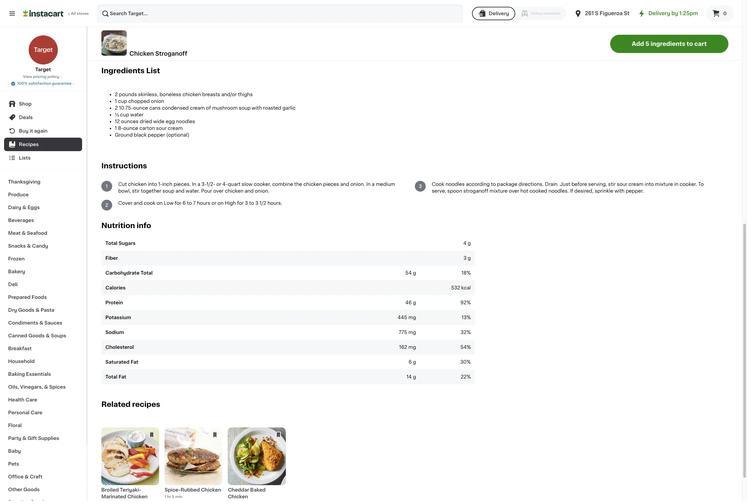 Task type: vqa. For each thing, say whether or not it's contained in the screenshot.
1 field
no



Task type: locate. For each thing, give the bounding box(es) containing it.
cup down 10.75-
[[120, 113, 129, 117]]

1 decrement quantity image from the left
[[104, 0, 112, 5]]

g for 3 g
[[468, 256, 471, 261]]

water up ounces
[[130, 113, 144, 117]]

(optional) up good
[[173, 18, 197, 23]]

water up natural at left top
[[117, 11, 131, 16]]

cream left of
[[190, 106, 205, 110]]

bakery link
[[4, 266, 82, 279]]

7
[[193, 201, 196, 206]]

3 left '1/2'
[[255, 201, 259, 206]]

& inside condiments & sauces link
[[39, 321, 43, 326]]

total up the fiber
[[105, 241, 117, 246]]

chicken inside cheddar baked chicken
[[228, 495, 248, 500]]

46
[[406, 301, 412, 305]]

quart
[[228, 182, 241, 187]]

to left cart
[[687, 41, 693, 46]]

1 horizontal spatial recipe card group
[[165, 428, 223, 502]]

ground up good
[[173, 11, 191, 16]]

1 horizontal spatial black
[[192, 11, 205, 16]]

chicken down 'cheddar'
[[228, 495, 248, 500]]

with inside 2 pounds skinless, boneless chicken breasts and/or thighs 1 cup chopped onion 2 10.75-ounce cans condensed cream of mushroom soup with roasted garlic ⅓ cup water 12 ounces dried wide egg noodles 1 8-ounce carton sour cream ground black pepper (optional)
[[252, 106, 262, 110]]

0 vertical spatial water
[[117, 11, 131, 16]]

mg for 775 mg
[[409, 331, 416, 335]]

sour down wide
[[156, 126, 167, 131]]

1 mg from the top
[[409, 316, 416, 320]]

ounce down chopped
[[133, 106, 148, 110]]

0 vertical spatial fat
[[131, 360, 138, 365]]

& inside office & craft 'link'
[[25, 475, 29, 480]]

pieces
[[323, 182, 339, 187]]

2 into from the left
[[645, 182, 654, 187]]

artesian
[[130, 18, 149, 23]]

delivery by 1:25pm
[[649, 11, 698, 16]]

0 horizontal spatial into
[[148, 182, 157, 187]]

onion. right "pieces"
[[351, 182, 365, 187]]

0 vertical spatial mg
[[409, 316, 416, 320]]

0 vertical spatial soup
[[239, 106, 251, 110]]

decrement quantity image up good
[[175, 0, 183, 5]]

6 g
[[409, 360, 416, 365]]

pieces.
[[174, 182, 191, 187]]

0 horizontal spatial on
[[157, 201, 163, 206]]

1 into from the left
[[148, 182, 157, 187]]

mg right 775
[[409, 331, 416, 335]]

1 left 8-
[[115, 126, 117, 131]]

& inside 'dairy & eggs' link
[[22, 206, 26, 210]]

3 recipe card group from the left
[[228, 428, 286, 502]]

carton
[[139, 126, 155, 131]]

0 horizontal spatial for
[[175, 201, 181, 206]]

good
[[173, 25, 186, 29]]

skinless,
[[138, 92, 158, 97]]

% for 92
[[467, 301, 471, 305]]

& inside canned goods & soups link
[[46, 334, 50, 339]]

increment quantity image
[[220, 0, 228, 5]]

% up 32 %
[[467, 316, 471, 320]]

care
[[25, 398, 37, 403], [31, 411, 42, 416]]

& right meat
[[22, 231, 26, 236]]

or left the 4-
[[216, 182, 221, 187]]

pepper inside 2 pounds skinless, boneless chicken breasts and/or thighs 1 cup chopped onion 2 10.75-ounce cans condensed cream of mushroom soup with roasted garlic ⅓ cup water 12 ounces dried wide egg noodles 1 8-ounce carton sour cream ground black pepper (optional)
[[148, 133, 165, 138]]

6 left 7 at the left
[[183, 201, 186, 206]]

1 vertical spatial black
[[134, 133, 147, 138]]

445 mg
[[398, 316, 416, 320]]

& left eggs
[[22, 206, 26, 210]]

2 vertical spatial goods
[[23, 488, 40, 493]]

onion. down cooker,
[[255, 189, 269, 194]]

2 vertical spatial cup
[[120, 113, 129, 117]]

baking essentials link
[[4, 368, 82, 381]]

pepper
[[192, 31, 209, 36]]

1 horizontal spatial on
[[218, 201, 224, 206]]

stir right bowl,
[[132, 189, 140, 194]]

calories
[[105, 286, 126, 291]]

1 vertical spatial stir
[[132, 189, 140, 194]]

2 vertical spatial 2
[[105, 203, 108, 208]]

5 % from the top
[[467, 345, 471, 350]]

0 horizontal spatial a
[[198, 182, 200, 187]]

4 % from the top
[[467, 331, 471, 335]]

1 horizontal spatial in
[[366, 182, 371, 187]]

over down the 4-
[[213, 189, 224, 194]]

& inside meat & seafood 'link'
[[22, 231, 26, 236]]

(optional) inside 2 pounds skinless, boneless chicken breasts and/or thighs 1 cup chopped onion 2 10.75-ounce cans condensed cream of mushroom soup with roasted garlic ⅓ cup water 12 ounces dried wide egg noodles 1 8-ounce carton sour cream ground black pepper (optional)
[[166, 133, 189, 138]]

2 mg from the top
[[409, 331, 416, 335]]

& left "candy"
[[27, 244, 31, 249]]

1 horizontal spatial for
[[237, 201, 244, 206]]

3
[[419, 184, 422, 189], [245, 201, 248, 206], [255, 201, 259, 206], [464, 256, 467, 261]]

2 over from the left
[[509, 189, 519, 194]]

hours
[[197, 201, 210, 206]]

pepper
[[207, 11, 224, 16], [148, 133, 165, 138]]

22
[[461, 375, 467, 380]]

health care link
[[4, 394, 82, 407]]

3 % from the top
[[467, 316, 471, 320]]

& left 'sauces'
[[39, 321, 43, 326]]

soup down thighs
[[239, 106, 251, 110]]

& inside party & gift supplies link
[[22, 437, 26, 441]]

egg
[[166, 119, 175, 124]]

0 horizontal spatial delivery
[[489, 11, 509, 16]]

black
[[192, 11, 205, 16], [134, 133, 147, 138]]

% down 13 %
[[467, 331, 471, 335]]

2 % from the top
[[467, 301, 471, 305]]

cream down egg
[[168, 126, 183, 131]]

g for 46 g
[[413, 301, 416, 305]]

mg for 445 mg
[[409, 316, 416, 320]]

and right "pieces"
[[340, 182, 349, 187]]

0 vertical spatial mixture
[[655, 182, 673, 187]]

1 horizontal spatial stir
[[608, 182, 616, 187]]

saturated fat
[[105, 360, 138, 365]]

in left medium
[[366, 182, 371, 187]]

1 vertical spatial sour
[[617, 182, 628, 187]]

2 horizontal spatial cream
[[629, 182, 644, 187]]

boneless
[[160, 92, 181, 97]]

2 recipe card group from the left
[[165, 428, 223, 502]]

to left '1/2'
[[249, 201, 254, 206]]

personal care link
[[4, 407, 82, 420]]

mg right 445
[[409, 316, 416, 320]]

for right high
[[237, 201, 244, 206]]

chicken down "teriyaki-" at the bottom left of page
[[127, 495, 148, 500]]

1 vertical spatial with
[[615, 189, 625, 194]]

delivery for delivery
[[489, 11, 509, 16]]

4 g
[[464, 241, 471, 246]]

1 vertical spatial goods
[[28, 334, 45, 339]]

with inside cook noodles according to package directions. drain. just before serving, stir sour cream into mixture in cooker. to serve, spoon stroganoff mixture over hot cooked noodles. if desired, sprinkle with pepper.
[[615, 189, 625, 194]]

54 up 30
[[461, 345, 467, 350]]

% for 32
[[467, 331, 471, 335]]

2 vertical spatial cream
[[629, 182, 644, 187]]

0 horizontal spatial product group
[[101, 0, 160, 44]]

ground down good
[[173, 31, 190, 36]]

a left medium
[[372, 182, 375, 187]]

ounce down ounces
[[123, 126, 138, 131]]

54 for 54 %
[[461, 345, 467, 350]]

on left high
[[218, 201, 224, 206]]

1 vertical spatial (optional)
[[166, 133, 189, 138]]

2 vertical spatial ground
[[115, 133, 133, 138]]

& inside oils, vinegars, & spices link
[[44, 385, 48, 390]]

fat for saturated fat
[[131, 360, 138, 365]]

deli link
[[4, 279, 82, 291]]

health care
[[8, 398, 37, 403]]

2 pounds skinless, boneless chicken breasts and/or thighs 1 cup chopped onion 2 10.75-ounce cans condensed cream of mushroom soup with roasted garlic ⅓ cup water 12 ounces dried wide egg noodles 1 8-ounce carton sour cream ground black pepper (optional)
[[115, 92, 296, 138]]

1 % from the top
[[467, 271, 471, 276]]

health
[[8, 398, 24, 403]]

delivery inside button
[[489, 11, 509, 16]]

1 over from the left
[[213, 189, 224, 194]]

mixture
[[655, 182, 673, 187], [490, 189, 508, 194]]

recipe card group containing cheddar baked chicken
[[228, 428, 286, 502]]

bakery
[[8, 270, 25, 274]]

7 % from the top
[[467, 375, 471, 380]]

pepper inside ground black pepper (optional) good & gather black ground pepper
[[207, 11, 224, 16]]

goods down prepared foods
[[18, 308, 34, 313]]

g right "46"
[[413, 301, 416, 305]]

2 product group from the left
[[173, 0, 231, 51]]

decrement quantity image
[[104, 0, 112, 5], [175, 0, 183, 5]]

chicken inside 2 pounds skinless, boneless chicken breasts and/or thighs 1 cup chopped onion 2 10.75-ounce cans condensed cream of mushroom soup with roasted garlic ⅓ cup water 12 ounces dried wide egg noodles 1 8-ounce carton sour cream ground black pepper (optional)
[[183, 92, 201, 97]]

show
[[101, 39, 112, 43]]

& left gift at the bottom of the page
[[22, 437, 26, 441]]

1 vertical spatial cup
[[118, 99, 127, 104]]

chicken inside "broiled teriyaki- marinated chicken"
[[127, 495, 148, 500]]

the
[[294, 182, 302, 187]]

12
[[115, 119, 120, 124]]

target logo image
[[28, 35, 58, 65]]

0
[[724, 11, 727, 16]]

g right 4
[[468, 241, 471, 246]]

0 vertical spatial total
[[105, 241, 117, 246]]

0 vertical spatial (optional)
[[173, 18, 197, 23]]

mixture left in
[[655, 182, 673, 187]]

2 vertical spatial total
[[105, 375, 117, 380]]

dried
[[140, 119, 152, 124]]

black inside ground black pepper (optional) good & gather black ground pepper
[[192, 11, 205, 16]]

1 vertical spatial fat
[[119, 375, 126, 380]]

product group
[[101, 0, 160, 44], [173, 0, 231, 51]]

1 horizontal spatial over
[[509, 189, 519, 194]]

2 left 10.75-
[[115, 106, 118, 110]]

1 horizontal spatial fat
[[131, 360, 138, 365]]

to
[[699, 182, 704, 187]]

0 vertical spatial care
[[25, 398, 37, 403]]

2 in from the left
[[366, 182, 371, 187]]

delivery by 1:25pm link
[[638, 9, 698, 18]]

0 vertical spatial 2
[[115, 92, 118, 97]]

0 vertical spatial cup
[[107, 11, 116, 16]]

mg for 162 mg
[[409, 345, 416, 350]]

0 vertical spatial 6
[[183, 201, 186, 206]]

% up 13 %
[[467, 301, 471, 305]]

total right carbohydrate
[[141, 271, 153, 276]]

261 s figueroa st button
[[574, 4, 630, 23]]

condiments & sauces
[[8, 321, 62, 326]]

0 horizontal spatial noodles
[[176, 119, 195, 124]]

g up 46 g
[[413, 271, 416, 276]]

2 left cover
[[105, 203, 108, 208]]

cheddar baked chicken
[[228, 488, 266, 500]]

sour inside 2 pounds skinless, boneless chicken breasts and/or thighs 1 cup chopped onion 2 10.75-ounce cans condensed cream of mushroom soup with roasted garlic ⅓ cup water 12 ounces dried wide egg noodles 1 8-ounce carton sour cream ground black pepper (optional)
[[156, 126, 167, 131]]

meat & seafood link
[[4, 227, 82, 240]]

% down 32 %
[[467, 345, 471, 350]]

cook
[[144, 201, 155, 206]]

breakfast link
[[4, 343, 82, 356]]

for right low
[[175, 201, 181, 206]]

combine
[[272, 182, 293, 187]]

⅓ cup water fiji natural artesian water $9.99 show alternatives
[[101, 11, 149, 43]]

0 horizontal spatial black
[[134, 133, 147, 138]]

& left pasta
[[36, 308, 39, 313]]

care for personal care
[[31, 411, 42, 416]]

in up water.
[[192, 182, 196, 187]]

5 right add
[[646, 41, 650, 46]]

% for 30
[[467, 360, 471, 365]]

beverages link
[[4, 214, 82, 227]]

1 vertical spatial 5
[[172, 496, 174, 499]]

1 vertical spatial soup
[[163, 189, 174, 194]]

54 %
[[461, 345, 471, 350]]

dairy
[[8, 206, 21, 210]]

& left soups at bottom left
[[46, 334, 50, 339]]

goods for dry
[[18, 308, 34, 313]]

or inside cut chicken into 1-inch pieces. in a 3-1/2- or 4-quart slow cooker, combine the chicken pieces and onion. in a medium bowl, stir together soup and water. pour over chicken and onion.
[[216, 182, 221, 187]]

6 up '14' at the right of page
[[409, 360, 412, 365]]

% down 3 g
[[467, 271, 471, 276]]

54 for 54 g
[[406, 271, 412, 276]]

goods down craft
[[23, 488, 40, 493]]

0 vertical spatial cream
[[190, 106, 205, 110]]

office & craft link
[[4, 471, 82, 484]]

2 for 2 pounds skinless, boneless chicken breasts and/or thighs 1 cup chopped onion 2 10.75-ounce cans condensed cream of mushroom soup with roasted garlic ⅓ cup water 12 ounces dried wide egg noodles 1 8-ounce carton sour cream ground black pepper (optional)
[[115, 92, 118, 97]]

pepper down carton
[[148, 133, 165, 138]]

1 horizontal spatial into
[[645, 182, 654, 187]]

recipe card group containing spice-rubbed chicken
[[165, 428, 223, 502]]

on left low
[[157, 201, 163, 206]]

6 % from the top
[[467, 360, 471, 365]]

supplies
[[38, 437, 59, 441]]

1 horizontal spatial onion.
[[351, 182, 365, 187]]

(optional) inside ground black pepper (optional) good & gather black ground pepper
[[173, 18, 197, 23]]

total down saturated
[[105, 375, 117, 380]]

1 product group from the left
[[101, 0, 160, 44]]

0 vertical spatial onion.
[[351, 182, 365, 187]]

black up gather
[[192, 11, 205, 16]]

0 vertical spatial ground
[[173, 11, 191, 16]]

over down package
[[509, 189, 519, 194]]

chicken left 'breasts'
[[183, 92, 201, 97]]

1 vertical spatial onion.
[[255, 189, 269, 194]]

0 vertical spatial pepper
[[207, 11, 224, 16]]

0 horizontal spatial mixture
[[490, 189, 508, 194]]

g for 4 g
[[468, 241, 471, 246]]

1 horizontal spatial pepper
[[207, 11, 224, 16]]

1 vertical spatial ⅓
[[115, 113, 119, 117]]

st
[[624, 11, 630, 16]]

noodles right egg
[[176, 119, 195, 124]]

5 right hr
[[172, 496, 174, 499]]

& left craft
[[25, 475, 29, 480]]

broiled teriyaki- marinated chicken
[[101, 488, 148, 500]]

fat down saturated fat
[[119, 375, 126, 380]]

mixture down package
[[490, 189, 508, 194]]

1 vertical spatial care
[[31, 411, 42, 416]]

1 horizontal spatial decrement quantity image
[[175, 0, 183, 5]]

None search field
[[97, 4, 463, 23]]

1
[[115, 99, 117, 104], [115, 126, 117, 131], [106, 184, 108, 189], [165, 496, 166, 499]]

1 horizontal spatial delivery
[[649, 11, 671, 16]]

over
[[213, 189, 224, 194], [509, 189, 519, 194]]

1 vertical spatial cream
[[168, 126, 183, 131]]

personal
[[8, 411, 29, 416]]

0 horizontal spatial pepper
[[148, 133, 165, 138]]

essentials
[[26, 373, 51, 377]]

canned goods & soups
[[8, 334, 66, 339]]

1 horizontal spatial sour
[[617, 182, 628, 187]]

1 horizontal spatial cream
[[190, 106, 205, 110]]

1 horizontal spatial with
[[615, 189, 625, 194]]

2 vertical spatial mg
[[409, 345, 416, 350]]

care up floral link
[[31, 411, 42, 416]]

1 horizontal spatial noodles
[[446, 182, 465, 187]]

1 up 12
[[115, 99, 117, 104]]

pepper up black
[[207, 11, 224, 16]]

0 horizontal spatial in
[[192, 182, 196, 187]]

service type group
[[472, 7, 566, 20]]

target link
[[28, 35, 58, 73]]

1 for from the left
[[175, 201, 181, 206]]

0 vertical spatial 5
[[646, 41, 650, 46]]

over inside cook noodles according to package directions. drain. just before serving, stir sour cream into mixture in cooker. to serve, spoon stroganoff mixture over hot cooked noodles. if desired, sprinkle with pepper.
[[509, 189, 519, 194]]

1 vertical spatial water
[[130, 113, 144, 117]]

all stores link
[[23, 4, 89, 23]]

0 horizontal spatial with
[[252, 106, 262, 110]]

related recipes
[[101, 401, 160, 409]]

carbohydrate total
[[105, 271, 153, 276]]

cup up fiji
[[107, 11, 116, 16]]

5 inside recipe card group
[[172, 496, 174, 499]]

prepared foods
[[8, 295, 47, 300]]

3 left cook
[[419, 184, 422, 189]]

again
[[34, 129, 48, 134]]

mushroom
[[212, 106, 238, 110]]

chicken down quart at left
[[225, 189, 244, 194]]

1 on from the left
[[157, 201, 163, 206]]

% up 22 %
[[467, 360, 471, 365]]

care down vinegars,
[[25, 398, 37, 403]]

to inside cook noodles according to package directions. drain. just before serving, stir sour cream into mixture in cooker. to serve, spoon stroganoff mixture over hot cooked noodles. if desired, sprinkle with pepper.
[[491, 182, 496, 187]]

0 horizontal spatial decrement quantity image
[[104, 0, 112, 5]]

sour
[[156, 126, 167, 131], [617, 182, 628, 187]]

recipe card group
[[101, 428, 159, 502], [165, 428, 223, 502], [228, 428, 286, 502]]

0 vertical spatial sour
[[156, 126, 167, 131]]

0 vertical spatial or
[[216, 182, 221, 187]]

0 horizontal spatial 54
[[406, 271, 412, 276]]

0 vertical spatial ounce
[[133, 106, 148, 110]]

⅓ inside ⅓ cup water fiji natural artesian water $9.99 show alternatives
[[101, 11, 105, 16]]

& inside ground black pepper (optional) good & gather black ground pepper
[[187, 25, 191, 29]]

condiments
[[8, 321, 38, 326]]

into left in
[[645, 182, 654, 187]]

1 vertical spatial or
[[212, 201, 217, 206]]

775
[[399, 331, 407, 335]]

pepper.
[[626, 189, 644, 194]]

0 vertical spatial noodles
[[176, 119, 195, 124]]

0 horizontal spatial soup
[[163, 189, 174, 194]]

chicken
[[129, 51, 154, 56], [201, 488, 221, 493], [127, 495, 148, 500], [228, 495, 248, 500]]

0 horizontal spatial stir
[[132, 189, 140, 194]]

ground down 8-
[[115, 133, 133, 138]]

all stores
[[71, 12, 89, 16]]

0 horizontal spatial recipe card group
[[101, 428, 159, 502]]

goods down condiments & sauces
[[28, 334, 45, 339]]

% for 22
[[467, 375, 471, 380]]

soup inside 2 pounds skinless, boneless chicken breasts and/or thighs 1 cup chopped onion 2 10.75-ounce cans condensed cream of mushroom soup with roasted garlic ⅓ cup water 12 ounces dried wide egg noodles 1 8-ounce carton sour cream ground black pepper (optional)
[[239, 106, 251, 110]]

1 recipe card group from the left
[[101, 428, 159, 502]]

fiber
[[105, 256, 118, 261]]

goods for canned
[[28, 334, 45, 339]]

0 horizontal spatial fat
[[119, 375, 126, 380]]

0 horizontal spatial ⅓
[[101, 11, 105, 16]]

g up 14 g at the right of the page
[[413, 360, 416, 365]]

0 horizontal spatial 5
[[172, 496, 174, 499]]

1 vertical spatial noodles
[[446, 182, 465, 187]]

delivery button
[[472, 7, 515, 20]]

seafood
[[27, 231, 47, 236]]

add 5 ingredients to cart
[[632, 41, 707, 46]]

sour inside cook noodles according to package directions. drain. just before serving, stir sour cream into mixture in cooker. to serve, spoon stroganoff mixture over hot cooked noodles. if desired, sprinkle with pepper.
[[617, 182, 628, 187]]

& right good
[[187, 25, 191, 29]]

cheddar baked chicken link
[[228, 428, 286, 502]]

into up together
[[148, 182, 157, 187]]

& left spices on the bottom of the page
[[44, 385, 48, 390]]

product group containing ground black pepper (optional)
[[173, 0, 231, 51]]

0 vertical spatial 54
[[406, 271, 412, 276]]

1 horizontal spatial product group
[[173, 0, 231, 51]]

⅓ up fiji
[[101, 11, 105, 16]]

3 mg from the top
[[409, 345, 416, 350]]

2 decrement quantity image from the left
[[175, 0, 183, 5]]

(optional) down egg
[[166, 133, 189, 138]]

noodles up spoon
[[446, 182, 465, 187]]

1 vertical spatial mg
[[409, 331, 416, 335]]

craft
[[30, 475, 42, 480]]

5
[[646, 41, 650, 46], [172, 496, 174, 499]]

1 vertical spatial 54
[[461, 345, 467, 350]]

to left package
[[491, 182, 496, 187]]

chicken down show alternatives button
[[129, 51, 154, 56]]

Search field
[[97, 5, 463, 22]]

1 vertical spatial 6
[[409, 360, 412, 365]]

instructions
[[101, 163, 147, 170]]

floral
[[8, 424, 22, 429]]

black down carton
[[134, 133, 147, 138]]

1 vertical spatial pepper
[[148, 133, 165, 138]]

office
[[8, 475, 24, 480]]

sodium
[[105, 331, 124, 335]]

54 up "46"
[[406, 271, 412, 276]]

1 horizontal spatial soup
[[239, 106, 251, 110]]

0 vertical spatial stir
[[608, 182, 616, 187]]

0 horizontal spatial cream
[[168, 126, 183, 131]]

0 vertical spatial goods
[[18, 308, 34, 313]]



Task type: describe. For each thing, give the bounding box(es) containing it.
fat for total fat
[[119, 375, 126, 380]]

into inside cook noodles according to package directions. drain. just before serving, stir sour cream into mixture in cooker. to serve, spoon stroganoff mixture over hot cooked noodles. if desired, sprinkle with pepper.
[[645, 182, 654, 187]]

directions.
[[519, 182, 544, 187]]

over inside cut chicken into 1-inch pieces. in a 3-1/2- or 4-quart slow cooker, combine the chicken pieces and onion. in a medium bowl, stir together soup and water. pour over chicken and onion.
[[213, 189, 224, 194]]

canned goods & soups link
[[4, 330, 82, 343]]

pets
[[8, 462, 19, 467]]

before
[[572, 182, 587, 187]]

chicken right the
[[304, 182, 322, 187]]

& inside snacks & candy link
[[27, 244, 31, 249]]

snacks & candy link
[[4, 240, 82, 253]]

1 horizontal spatial 6
[[409, 360, 412, 365]]

condensed
[[162, 106, 189, 110]]

1 a from the left
[[198, 182, 200, 187]]

g for 14 g
[[413, 375, 416, 380]]

stir inside cut chicken into 1-inch pieces. in a 3-1/2- or 4-quart slow cooker, combine the chicken pieces and onion. in a medium bowl, stir together soup and water. pour over chicken and onion.
[[132, 189, 140, 194]]

pounds
[[119, 92, 137, 97]]

and down pieces.
[[176, 189, 185, 194]]

decrement quantity image for ground black pepper (optional)
[[175, 0, 183, 5]]

cover and cook on low for 6 to 7 hours or on high for 3 to 3 1/2 hours.
[[118, 201, 282, 206]]

pour
[[201, 189, 212, 194]]

18 %
[[462, 271, 471, 276]]

baby link
[[4, 446, 82, 458]]

cup inside ⅓ cup water fiji natural artesian water $9.99 show alternatives
[[107, 11, 116, 16]]

candy
[[32, 244, 48, 249]]

snacks & candy
[[8, 244, 48, 249]]

dairy & eggs link
[[4, 201, 82, 214]]

sauces
[[44, 321, 62, 326]]

& inside dry goods & pasta link
[[36, 308, 39, 313]]

total for total sugars
[[105, 241, 117, 246]]

household
[[8, 360, 35, 364]]

ingredients list
[[101, 67, 160, 74]]

and down slow
[[245, 189, 254, 194]]

0 horizontal spatial onion.
[[255, 189, 269, 194]]

product group containing ⅓ cup water
[[101, 0, 160, 44]]

ingredients
[[101, 67, 145, 74]]

532 kcal
[[451, 286, 471, 291]]

or for 4-
[[216, 182, 221, 187]]

item carousel region
[[96, 425, 729, 502]]

desired,
[[575, 189, 594, 194]]

8-
[[118, 126, 123, 131]]

fiji
[[101, 18, 110, 23]]

cans
[[149, 106, 161, 110]]

2 for from the left
[[237, 201, 244, 206]]

soups
[[51, 334, 66, 339]]

1 left cut
[[106, 184, 108, 189]]

stir inside cook noodles according to package directions. drain. just before serving, stir sour cream into mixture in cooker. to serve, spoon stroganoff mixture over hot cooked noodles. if desired, sprinkle with pepper.
[[608, 182, 616, 187]]

2 for 2
[[105, 203, 108, 208]]

goods for other
[[23, 488, 40, 493]]

1-
[[158, 182, 162, 187]]

slow
[[242, 182, 253, 187]]

decrement quantity image for ⅓ cup water
[[104, 0, 112, 5]]

water inside ⅓ cup water fiji natural artesian water $9.99 show alternatives
[[117, 11, 131, 16]]

frozen link
[[4, 253, 82, 266]]

1 inside item carousel region
[[165, 496, 166, 499]]

increment quantity image
[[149, 0, 157, 5]]

chicken right rubbed
[[201, 488, 221, 493]]

46 g
[[406, 301, 416, 305]]

saturated
[[105, 360, 130, 365]]

1 vertical spatial 2
[[115, 106, 118, 110]]

noodles inside 2 pounds skinless, boneless chicken breasts and/or thighs 1 cup chopped onion 2 10.75-ounce cans condensed cream of mushroom soup with roasted garlic ⅓ cup water 12 ounces dried wide egg noodles 1 8-ounce carton sour cream ground black pepper (optional)
[[176, 119, 195, 124]]

5 inside button
[[646, 41, 650, 46]]

and left cook
[[134, 201, 143, 206]]

1 vertical spatial ground
[[173, 31, 190, 36]]

soup inside cut chicken into 1-inch pieces. in a 3-1/2- or 4-quart slow cooker, combine the chicken pieces and onion. in a medium bowl, stir together soup and water. pour over chicken and onion.
[[163, 189, 174, 194]]

to left 7 at the left
[[187, 201, 192, 206]]

info
[[137, 223, 151, 230]]

shop
[[19, 102, 32, 106]]

cover
[[118, 201, 132, 206]]

1 vertical spatial ounce
[[123, 126, 138, 131]]

drain.
[[545, 182, 559, 187]]

prepared
[[8, 295, 31, 300]]

pets link
[[4, 458, 82, 471]]

into inside cut chicken into 1-inch pieces. in a 3-1/2- or 4-quart slow cooker, combine the chicken pieces and onion. in a medium bowl, stir together soup and water. pour over chicken and onion.
[[148, 182, 157, 187]]

g for 54 g
[[413, 271, 416, 276]]

potassium
[[105, 316, 131, 320]]

satisfaction
[[28, 82, 51, 86]]

10.75-
[[119, 106, 133, 110]]

1 in from the left
[[192, 182, 196, 187]]

buy it again link
[[4, 124, 82, 138]]

black inside 2 pounds skinless, boneless chicken breasts and/or thighs 1 cup chopped onion 2 10.75-ounce cans condensed cream of mushroom soup with roasted garlic ⅓ cup water 12 ounces dried wide egg noodles 1 8-ounce carton sour cream ground black pepper (optional)
[[134, 133, 147, 138]]

care for health care
[[25, 398, 37, 403]]

to inside button
[[687, 41, 693, 46]]

0 horizontal spatial 6
[[183, 201, 186, 206]]

medium
[[376, 182, 395, 187]]

or for on
[[212, 201, 217, 206]]

18
[[462, 271, 467, 276]]

gather
[[192, 25, 208, 29]]

oils, vinegars, & spices
[[8, 385, 66, 390]]

deli
[[8, 283, 18, 287]]

teriyaki-
[[120, 488, 141, 493]]

cream inside cook noodles according to package directions. drain. just before serving, stir sour cream into mixture in cooker. to serve, spoon stroganoff mixture over hot cooked noodles. if desired, sprinkle with pepper.
[[629, 182, 644, 187]]

natural
[[111, 18, 128, 23]]

% for 54
[[467, 345, 471, 350]]

other goods
[[8, 488, 40, 493]]

3 right high
[[245, 201, 248, 206]]

ground inside 2 pounds skinless, boneless chicken breasts and/or thighs 1 cup chopped onion 2 10.75-ounce cans condensed cream of mushroom soup with roasted garlic ⅓ cup water 12 ounces dried wide egg noodles 1 8-ounce carton sour cream ground black pepper (optional)
[[115, 133, 133, 138]]

ounces
[[121, 119, 139, 124]]

total sugars
[[105, 241, 136, 246]]

4
[[464, 241, 467, 246]]

3-
[[202, 182, 207, 187]]

bowl,
[[118, 189, 131, 194]]

% for 13
[[467, 316, 471, 320]]

policy
[[47, 75, 59, 79]]

buy it again
[[19, 129, 48, 134]]

13
[[462, 316, 467, 320]]

water inside 2 pounds skinless, boneless chicken breasts and/or thighs 1 cup chopped onion 2 10.75-ounce cans condensed cream of mushroom soup with roasted garlic ⅓ cup water 12 ounces dried wide egg noodles 1 8-ounce carton sour cream ground black pepper (optional)
[[130, 113, 144, 117]]

cut chicken into 1-inch pieces. in a 3-1/2- or 4-quart slow cooker, combine the chicken pieces and onion. in a medium bowl, stir together soup and water. pour over chicken and onion.
[[118, 182, 395, 194]]

low
[[164, 201, 174, 206]]

related
[[101, 401, 131, 409]]

marinated
[[101, 495, 126, 500]]

shop link
[[4, 97, 82, 111]]

thanksgiving
[[8, 180, 40, 185]]

list
[[146, 67, 160, 74]]

32
[[461, 331, 467, 335]]

view
[[23, 75, 32, 79]]

meat
[[8, 231, 21, 236]]

frozen
[[8, 257, 25, 262]]

54 g
[[406, 271, 416, 276]]

2 on from the left
[[218, 201, 224, 206]]

vinegars,
[[20, 385, 43, 390]]

baked
[[250, 488, 266, 493]]

nutrition info
[[101, 223, 151, 230]]

% for 18
[[467, 271, 471, 276]]

⅓ inside 2 pounds skinless, boneless chicken breasts and/or thighs 1 cup chopped onion 2 10.75-ounce cans condensed cream of mushroom soup with roasted garlic ⅓ cup water 12 ounces dried wide egg noodles 1 8-ounce carton sour cream ground black pepper (optional)
[[115, 113, 119, 117]]

3 down 4
[[464, 256, 467, 261]]

dry goods & pasta link
[[4, 304, 82, 317]]

min
[[175, 496, 183, 499]]

delivery for delivery by 1:25pm
[[649, 11, 671, 16]]

noodles inside cook noodles according to package directions. drain. just before serving, stir sour cream into mixture in cooker. to serve, spoon stroganoff mixture over hot cooked noodles. if desired, sprinkle with pepper.
[[446, 182, 465, 187]]

water
[[101, 25, 115, 29]]

chicken up bowl,
[[128, 182, 147, 187]]

30
[[460, 360, 467, 365]]

g for 6 g
[[413, 360, 416, 365]]

1 horizontal spatial mixture
[[655, 182, 673, 187]]

stores
[[77, 12, 89, 16]]

recipes
[[19, 142, 39, 147]]

condiments & sauces link
[[4, 317, 82, 330]]

view pricing policy
[[23, 75, 59, 79]]

2 a from the left
[[372, 182, 375, 187]]

1 vertical spatial total
[[141, 271, 153, 276]]

kcal
[[462, 286, 471, 291]]

oils,
[[8, 385, 19, 390]]

total for total fat
[[105, 375, 117, 380]]

recipe card group containing broiled teriyaki- marinated chicken
[[101, 428, 159, 502]]

261
[[585, 11, 594, 16]]

1 vertical spatial mixture
[[490, 189, 508, 194]]

instacart logo image
[[23, 9, 64, 18]]

deals link
[[4, 111, 82, 124]]



